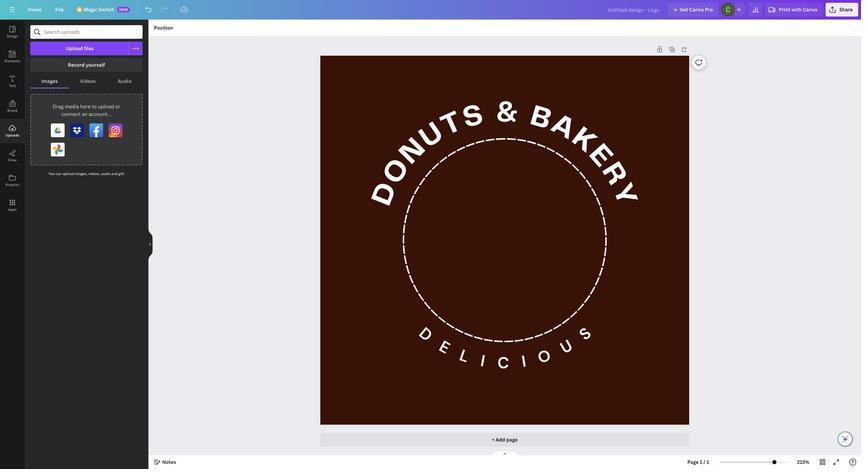 Task type: describe. For each thing, give the bounding box(es) containing it.
account...
[[89, 111, 111, 117]]

show pages image
[[489, 451, 522, 456]]

images
[[41, 78, 58, 84]]

page
[[688, 459, 699, 466]]

canva inside button
[[690, 6, 704, 13]]

to
[[92, 103, 97, 110]]

yourself
[[86, 62, 105, 68]]

videos
[[80, 78, 96, 84]]

draw
[[8, 158, 17, 162]]

upload files button
[[30, 42, 129, 55]]

o for o u s
[[535, 345, 554, 369]]

side panel tab list
[[0, 20, 25, 218]]

uploads
[[5, 133, 19, 138]]

magic switch
[[84, 6, 114, 13]]

0 horizontal spatial s
[[461, 101, 487, 133]]

media
[[65, 103, 79, 110]]

d for d
[[369, 179, 403, 210]]

gifs
[[119, 171, 125, 176]]

file
[[55, 6, 64, 13]]

position button
[[151, 22, 176, 33]]

and
[[111, 171, 118, 176]]

text button
[[0, 69, 25, 94]]

0 horizontal spatial i
[[479, 351, 487, 372]]

get
[[680, 6, 689, 13]]

hide image
[[148, 228, 153, 261]]

get canva pro button
[[669, 3, 719, 17]]

apps button
[[0, 193, 25, 218]]

get canva pro
[[680, 6, 714, 13]]

upload
[[66, 45, 83, 52]]

can
[[56, 171, 62, 176]]

o for o
[[379, 154, 416, 189]]

file button
[[50, 3, 69, 17]]

canva inside dropdown button
[[804, 6, 818, 13]]

drag
[[53, 103, 64, 110]]

page
[[507, 437, 518, 443]]

connect
[[62, 111, 81, 117]]

notes button
[[151, 457, 179, 468]]

Design title text field
[[603, 3, 666, 17]]

audio
[[101, 171, 111, 176]]

1 horizontal spatial e
[[584, 140, 618, 173]]

y
[[608, 180, 642, 210]]

uploads button
[[0, 119, 25, 143]]

n
[[396, 134, 432, 170]]

text
[[9, 83, 16, 88]]

o u s
[[535, 323, 596, 369]]

+ add page
[[492, 437, 518, 443]]

/
[[704, 459, 706, 466]]

2 1 from the left
[[707, 459, 710, 466]]

with
[[792, 6, 802, 13]]

main menu bar
[[0, 0, 862, 20]]

add
[[496, 437, 506, 443]]

elements button
[[0, 44, 25, 69]]

215%
[[798, 459, 810, 466]]

l
[[457, 345, 472, 368]]

Search uploads search field
[[44, 25, 138, 39]]

position
[[154, 24, 173, 31]]

design button
[[0, 20, 25, 44]]

or
[[115, 103, 120, 110]]

draw button
[[0, 143, 25, 168]]

projects
[[5, 182, 19, 187]]

projects button
[[0, 168, 25, 193]]

home link
[[22, 3, 47, 17]]

record
[[68, 62, 85, 68]]



Task type: locate. For each thing, give the bounding box(es) containing it.
design
[[7, 34, 18, 39]]

1 right /
[[707, 459, 710, 466]]

audio button
[[107, 75, 143, 88]]

0 horizontal spatial u
[[416, 118, 449, 153]]

1 horizontal spatial s
[[575, 323, 596, 345]]

videos button
[[69, 75, 107, 88]]

upload files
[[66, 45, 94, 52]]

1 horizontal spatial upload
[[98, 103, 114, 110]]

&
[[496, 99, 519, 128]]

1
[[700, 459, 703, 466], [707, 459, 710, 466]]

new
[[119, 7, 128, 12]]

files
[[84, 45, 94, 52]]

0 vertical spatial d
[[369, 179, 403, 210]]

upload right can
[[62, 171, 74, 176]]

i right c
[[520, 351, 528, 372]]

share button
[[826, 3, 859, 17]]

home
[[28, 6, 42, 13]]

elements
[[5, 58, 20, 63]]

print with canva button
[[766, 3, 824, 17]]

brand button
[[0, 94, 25, 119]]

1 horizontal spatial canva
[[804, 6, 818, 13]]

canva
[[690, 6, 704, 13], [804, 6, 818, 13]]

r
[[597, 158, 632, 190]]

0 vertical spatial s
[[461, 101, 487, 133]]

0 horizontal spatial d
[[369, 179, 403, 210]]

1 horizontal spatial u
[[557, 335, 577, 359]]

e
[[584, 140, 618, 173], [436, 336, 454, 359]]

1 horizontal spatial i
[[520, 351, 528, 372]]

1 vertical spatial u
[[557, 335, 577, 359]]

i right "l"
[[479, 351, 487, 372]]

1 vertical spatial e
[[436, 336, 454, 359]]

e inside d e l
[[436, 336, 454, 359]]

you
[[49, 171, 55, 176]]

canva assistant image
[[842, 435, 850, 444]]

1 horizontal spatial o
[[535, 345, 554, 369]]

u
[[416, 118, 449, 153], [557, 335, 577, 359]]

here
[[80, 103, 91, 110]]

1 vertical spatial upload
[[62, 171, 74, 176]]

0 horizontal spatial o
[[379, 154, 416, 189]]

switch
[[99, 6, 114, 13]]

b
[[528, 102, 555, 135]]

2 canva from the left
[[804, 6, 818, 13]]

1 canva from the left
[[690, 6, 704, 13]]

page 1 / 1
[[688, 459, 710, 466]]

a
[[547, 110, 580, 145]]

1 vertical spatial d
[[415, 323, 437, 346]]

print with canva
[[780, 6, 818, 13]]

upload
[[98, 103, 114, 110], [62, 171, 74, 176]]

c
[[497, 353, 509, 374]]

0 horizontal spatial e
[[436, 336, 454, 359]]

print
[[780, 6, 791, 13]]

215% button
[[793, 457, 815, 468]]

d inside d e l
[[415, 323, 437, 346]]

d for d e l
[[415, 323, 437, 346]]

0 horizontal spatial canva
[[690, 6, 704, 13]]

0 vertical spatial o
[[379, 154, 416, 189]]

1 horizontal spatial 1
[[707, 459, 710, 466]]

you can upload images, videos, audio and gifs
[[49, 171, 125, 176]]

s inside "o u s"
[[575, 323, 596, 345]]

an
[[82, 111, 87, 117]]

u inside "o u s"
[[557, 335, 577, 359]]

videos,
[[88, 171, 100, 176]]

record yourself
[[68, 62, 105, 68]]

1 vertical spatial s
[[575, 323, 596, 345]]

0 vertical spatial e
[[584, 140, 618, 173]]

upload inside drag media here to upload or connect an account...
[[98, 103, 114, 110]]

canva left the pro
[[690, 6, 704, 13]]

1 left /
[[700, 459, 703, 466]]

0 vertical spatial upload
[[98, 103, 114, 110]]

audio
[[118, 78, 132, 84]]

upload up account...
[[98, 103, 114, 110]]

images button
[[30, 75, 69, 88]]

i
[[479, 351, 487, 372], [520, 351, 528, 372]]

d
[[369, 179, 403, 210], [415, 323, 437, 346]]

0 vertical spatial u
[[416, 118, 449, 153]]

share
[[840, 6, 854, 13]]

pro
[[706, 6, 714, 13]]

1 vertical spatial o
[[535, 345, 554, 369]]

images,
[[75, 171, 88, 176]]

o
[[379, 154, 416, 189], [535, 345, 554, 369]]

magic
[[84, 6, 98, 13]]

record yourself button
[[30, 58, 143, 72]]

1 1 from the left
[[700, 459, 703, 466]]

k
[[568, 123, 602, 158]]

d e l
[[415, 323, 472, 368]]

0 horizontal spatial 1
[[700, 459, 703, 466]]

+ add page button
[[321, 433, 690, 447]]

o inside "o u s"
[[535, 345, 554, 369]]

canva right with at the right top of page
[[804, 6, 818, 13]]

apps
[[8, 207, 17, 212]]

s
[[461, 101, 487, 133], [575, 323, 596, 345]]

drag media here to upload or connect an account...
[[53, 103, 120, 117]]

0 horizontal spatial upload
[[62, 171, 74, 176]]

+
[[492, 437, 495, 443]]

brand
[[7, 108, 17, 113]]

t
[[438, 108, 467, 141]]

1 horizontal spatial d
[[415, 323, 437, 346]]

notes
[[162, 459, 176, 466]]



Task type: vqa. For each thing, say whether or not it's contained in the screenshot.
Animate popup button
no



